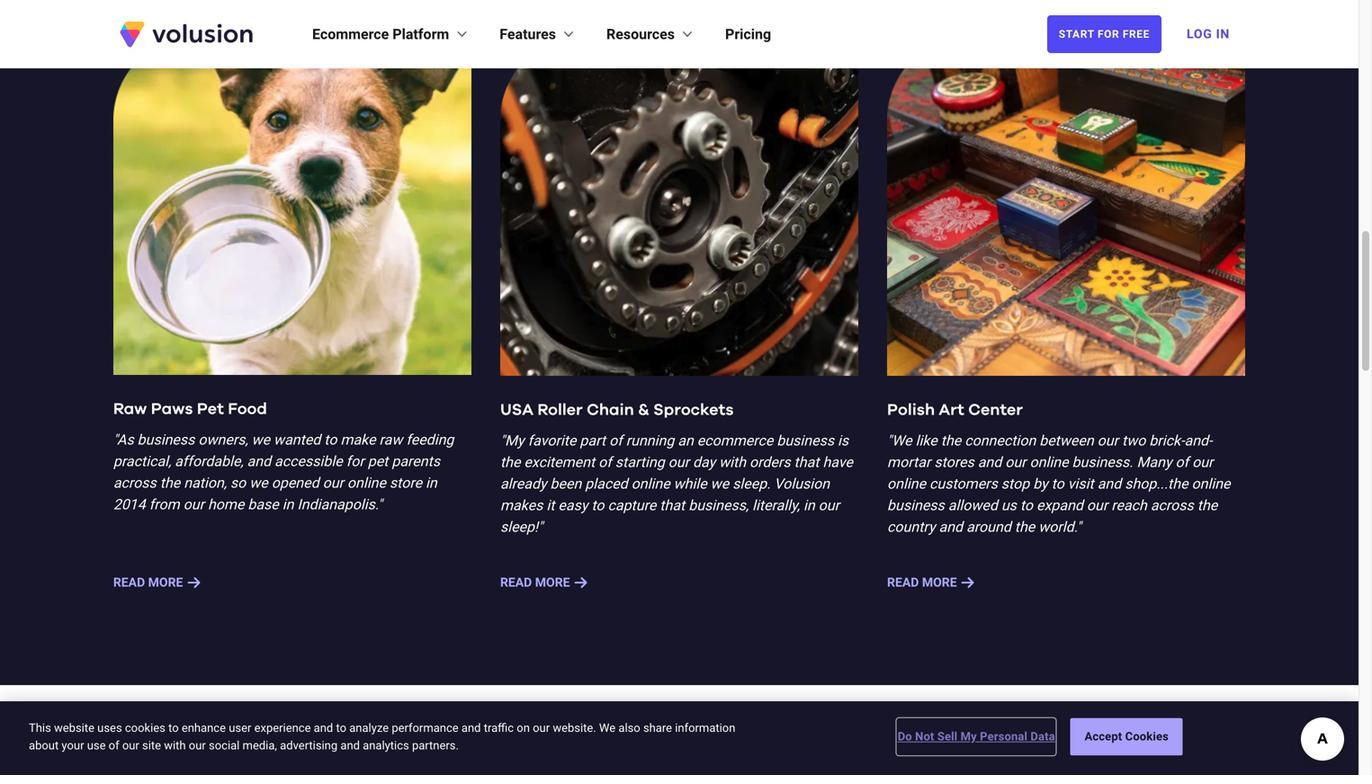 Task type: vqa. For each thing, say whether or not it's contained in the screenshot.
third READ MORE link from the right
yes



Task type: locate. For each thing, give the bounding box(es) containing it.
3 read from the left
[[887, 575, 919, 590]]

our left site on the left
[[122, 739, 139, 753]]

read for "we like the connection between our two brick-and- mortar stores and our online business. many of our online customers stop by to visit and shop...the online business allowed us to expand our reach across the country and around the world."
[[887, 575, 919, 590]]

1 horizontal spatial read more link
[[500, 574, 859, 592]]

home
[[208, 496, 244, 513]]

read more link down base on the left bottom of page
[[113, 574, 471, 592]]

0 vertical spatial that
[[794, 454, 819, 471]]

in
[[426, 475, 437, 492], [282, 496, 294, 513], [804, 497, 815, 514]]

this website uses cookies to enhance user experience and to analyze performance and traffic on our website. we also share information about your use of our site with our social media, advertising and analytics partners.
[[29, 722, 736, 753]]

media,
[[243, 739, 277, 753]]

owners,
[[198, 432, 248, 449]]

to right by
[[1052, 476, 1064, 493]]

social
[[209, 739, 240, 753]]

1 vertical spatial across
[[1151, 497, 1194, 514]]

0 horizontal spatial more
[[148, 575, 183, 590]]

log
[[1187, 27, 1213, 41]]

1 horizontal spatial with
[[719, 454, 746, 471]]

2 horizontal spatial in
[[804, 497, 815, 514]]

of inside this website uses cookies to enhance user experience and to analyze performance and traffic on our website. we also share information about your use of our site with our social media, advertising and analytics partners.
[[109, 739, 119, 753]]

that up volusion
[[794, 454, 819, 471]]

online down and- at the bottom of page
[[1192, 476, 1231, 493]]

do not sell my personal data button
[[898, 720, 1055, 755]]

around
[[966, 519, 1011, 536]]

business inside "as business owners, we wanted to make raw feeding practical, affordable, and accessible for pet parents across the nation, so we opened our online store in 2014 from our home base in indianapolis."
[[137, 432, 195, 449]]

"we
[[887, 432, 912, 449]]

expand
[[1037, 497, 1083, 514]]

chain
[[587, 402, 634, 418]]

paws
[[151, 401, 193, 418]]

more down from
[[148, 575, 183, 590]]

read
[[113, 575, 145, 590], [500, 575, 532, 590], [887, 575, 919, 590]]

the up from
[[160, 475, 180, 492]]

we inside "my favorite part of running an ecommerce business is the excitement of starting our day with orders that have already been placed online while we sleep. volusion makes it easy to capture that business, literally, in our sleep!"
[[711, 476, 729, 493]]

pet
[[197, 401, 224, 418]]

more down sleep!"
[[535, 575, 570, 590]]

accept
[[1085, 730, 1122, 744]]

do not sell my personal data
[[898, 730, 1055, 744]]

business inside "we like the connection between our two brick-and- mortar stores and our online business. many of our online customers stop by to visit and shop...the online business allowed us to expand our reach across the country and around the world."
[[887, 497, 945, 514]]

sleep!"
[[500, 519, 543, 536]]

business,
[[689, 497, 749, 514]]

the
[[941, 432, 961, 449], [500, 454, 521, 471], [160, 475, 180, 492], [1198, 497, 1218, 514], [1015, 519, 1035, 536]]

0 horizontal spatial read more
[[113, 575, 183, 590]]

0 vertical spatial with
[[719, 454, 746, 471]]

two
[[1122, 432, 1146, 449]]

resources button
[[607, 23, 697, 45]]

ecommerce platform
[[312, 26, 449, 43]]

an
[[678, 432, 694, 449]]

not
[[915, 730, 934, 744]]

read more down sleep!"
[[500, 575, 570, 590]]

personal
[[980, 730, 1028, 744]]

center
[[968, 402, 1023, 418]]

1 horizontal spatial more
[[535, 575, 570, 590]]

2 read more link from the left
[[500, 574, 859, 592]]

read down sleep!"
[[500, 575, 532, 590]]

visit
[[1068, 476, 1094, 493]]

business up country
[[887, 497, 945, 514]]

advertising
[[280, 739, 338, 753]]

read more down country
[[887, 575, 957, 590]]

business
[[137, 432, 195, 449], [777, 432, 834, 449], [887, 497, 945, 514]]

partners.
[[412, 739, 459, 753]]

1 more from the left
[[148, 575, 183, 590]]

with
[[719, 454, 746, 471], [164, 739, 186, 753]]

to right cookies on the left bottom of page
[[168, 722, 179, 735]]

our down nation,
[[183, 496, 204, 513]]

our down enhance
[[189, 739, 206, 753]]

privacy alert dialog
[[0, 702, 1359, 776]]

across down shop...the
[[1151, 497, 1194, 514]]

0 horizontal spatial with
[[164, 739, 186, 753]]

in down opened
[[282, 496, 294, 513]]

read more link for indianapolis."
[[113, 574, 471, 592]]

online down mortar
[[887, 476, 926, 493]]

our up indianapolis."
[[323, 475, 344, 492]]

1 horizontal spatial read
[[500, 575, 532, 590]]

more down country
[[922, 575, 957, 590]]

that
[[794, 454, 819, 471], [660, 497, 685, 514]]

across inside "as business owners, we wanted to make raw feeding practical, affordable, and accessible for pet parents across the nation, so we opened our online store in 2014 from our home base in indianapolis."
[[113, 475, 156, 492]]

3 more from the left
[[922, 575, 957, 590]]

of up placed
[[599, 454, 612, 471]]

online down pet
[[347, 475, 386, 492]]

with down 'ecommerce'
[[719, 454, 746, 471]]

world."
[[1039, 519, 1081, 536]]

allowed
[[948, 497, 998, 514]]

to
[[324, 432, 337, 449], [1052, 476, 1064, 493], [592, 497, 604, 514], [1020, 497, 1033, 514], [168, 722, 179, 735], [336, 722, 346, 735]]

2 more from the left
[[535, 575, 570, 590]]

to right us
[[1020, 497, 1033, 514]]

we right so
[[250, 475, 268, 492]]

read down 2014
[[113, 575, 145, 590]]

favorite
[[528, 432, 576, 449]]

that down the while
[[660, 497, 685, 514]]

reach
[[1112, 497, 1147, 514]]

use
[[87, 739, 106, 753]]

analytics
[[363, 739, 409, 753]]

online down "starting"
[[631, 476, 670, 493]]

also
[[619, 722, 640, 735]]

0 horizontal spatial business
[[137, 432, 195, 449]]

3 read more link from the left
[[887, 574, 1246, 592]]

about
[[29, 739, 59, 753]]

1 horizontal spatial read more
[[500, 575, 570, 590]]

business left is
[[777, 432, 834, 449]]

0 horizontal spatial in
[[282, 496, 294, 513]]

"as
[[113, 432, 134, 449]]

2 horizontal spatial read
[[887, 575, 919, 590]]

stores
[[934, 454, 974, 471]]

our right on
[[533, 722, 550, 735]]

1 read more link from the left
[[113, 574, 471, 592]]

1 read from the left
[[113, 575, 145, 590]]

"my favorite part of running an ecommerce business is the excitement of starting our day with orders that have already been placed online while we sleep. volusion makes it easy to capture that business, literally, in our sleep!"
[[500, 432, 853, 536]]

2 horizontal spatial read more link
[[887, 574, 1246, 592]]

in right store
[[426, 475, 437, 492]]

more
[[148, 575, 183, 590], [535, 575, 570, 590], [922, 575, 957, 590]]

2 read more from the left
[[500, 575, 570, 590]]

traffic
[[484, 722, 514, 735]]

day
[[693, 454, 716, 471]]

usa roller chain & sprockets
[[500, 402, 734, 418]]

more for makes
[[535, 575, 570, 590]]

to left make
[[324, 432, 337, 449]]

sell
[[938, 730, 958, 744]]

and down owners,
[[247, 453, 271, 470]]

0 horizontal spatial read
[[113, 575, 145, 590]]

0 horizontal spatial across
[[113, 475, 156, 492]]

1 vertical spatial that
[[660, 497, 685, 514]]

1 horizontal spatial business
[[777, 432, 834, 449]]

across up 2014
[[113, 475, 156, 492]]

1 vertical spatial with
[[164, 739, 186, 753]]

read more
[[113, 575, 183, 590], [500, 575, 570, 590], [887, 575, 957, 590]]

read more link down world." on the bottom of page
[[887, 574, 1246, 592]]

2 horizontal spatial business
[[887, 497, 945, 514]]

placed
[[585, 476, 628, 493]]

our down visit
[[1087, 497, 1108, 514]]

ecommerce
[[697, 432, 773, 449]]

mortar
[[887, 454, 931, 471]]

2 horizontal spatial more
[[922, 575, 957, 590]]

with inside this website uses cookies to enhance user experience and to analyze performance and traffic on our website. we also share information about your use of our site with our social media, advertising and analytics partners.
[[164, 739, 186, 753]]

makes
[[500, 497, 543, 514]]

user
[[229, 722, 251, 735]]

and inside "as business owners, we wanted to make raw feeding practical, affordable, and accessible for pet parents across the nation, so we opened our online store in 2014 from our home base in indianapolis."
[[247, 453, 271, 470]]

"we like the connection between our two brick-and- mortar stores and our online business. many of our online customers stop by to visit and shop...the online business allowed us to expand our reach across the country and around the world."
[[887, 432, 1231, 536]]

2 read from the left
[[500, 575, 532, 590]]

"my
[[500, 432, 524, 449]]

read more link for that
[[500, 574, 859, 592]]

of right 'use'
[[109, 739, 119, 753]]

to left analyze
[[336, 722, 346, 735]]

running
[[626, 432, 674, 449]]

3 read more from the left
[[887, 575, 957, 590]]

in down volusion
[[804, 497, 815, 514]]

with right site on the left
[[164, 739, 186, 753]]

online
[[1030, 454, 1069, 471], [347, 475, 386, 492], [631, 476, 670, 493], [887, 476, 926, 493], [1192, 476, 1231, 493]]

business inside "my favorite part of running an ecommerce business is the excitement of starting our day with orders that have already been placed online while we sleep. volusion makes it easy to capture that business, literally, in our sleep!"
[[777, 432, 834, 449]]

1 horizontal spatial that
[[794, 454, 819, 471]]

1 horizontal spatial across
[[1151, 497, 1194, 514]]

usa
[[500, 402, 534, 418]]

read down country
[[887, 575, 919, 590]]

read more down from
[[113, 575, 183, 590]]

my
[[961, 730, 977, 744]]

resources
[[607, 26, 675, 43]]

the down "my
[[500, 454, 521, 471]]

our up business.
[[1098, 432, 1119, 449]]

"as business owners, we wanted to make raw feeding practical, affordable, and accessible for pet parents across the nation, so we opened our online store in 2014 from our home base in indianapolis."
[[113, 432, 454, 513]]

and down analyze
[[340, 739, 360, 753]]

0 horizontal spatial read more link
[[113, 574, 471, 592]]

we up business,
[[711, 476, 729, 493]]

it
[[547, 497, 555, 514]]

the down us
[[1015, 519, 1035, 536]]

read more link for our
[[887, 574, 1246, 592]]

to down placed
[[592, 497, 604, 514]]

cookies
[[125, 722, 165, 735]]

0 horizontal spatial that
[[660, 497, 685, 514]]

business down paws
[[137, 432, 195, 449]]

more for from
[[148, 575, 183, 590]]

read more for "my favorite part of running an ecommerce business is the excitement of starting our day with orders that have already been placed online while we sleep. volusion makes it easy to capture that business, literally, in our sleep!"
[[500, 575, 570, 590]]

between
[[1040, 432, 1094, 449]]

brick-
[[1149, 432, 1185, 449]]

1 read more from the left
[[113, 575, 183, 590]]

2 horizontal spatial read more
[[887, 575, 957, 590]]

read more link down business,
[[500, 574, 859, 592]]

our up stop
[[1005, 454, 1026, 471]]

0 vertical spatial across
[[113, 475, 156, 492]]

more for business
[[922, 575, 957, 590]]

of down the brick-
[[1176, 454, 1189, 471]]

have
[[823, 454, 853, 471]]



Task type: describe. For each thing, give the bounding box(es) containing it.
is
[[838, 432, 849, 449]]

and down business.
[[1098, 476, 1121, 493]]

art
[[939, 402, 965, 418]]

performance
[[392, 722, 459, 735]]

this
[[29, 722, 51, 735]]

site
[[142, 739, 161, 753]]

polish art center
[[887, 402, 1023, 418]]

opened
[[272, 475, 319, 492]]

easy
[[558, 497, 588, 514]]

sleep.
[[733, 476, 771, 493]]

online inside "my favorite part of running an ecommerce business is the excitement of starting our day with orders that have already been placed online while we sleep. volusion makes it easy to capture that business, literally, in our sleep!"
[[631, 476, 670, 493]]

us
[[1001, 497, 1017, 514]]

make
[[341, 432, 376, 449]]

the up stores
[[941, 432, 961, 449]]

orders
[[750, 454, 791, 471]]

and up advertising in the bottom left of the page
[[314, 722, 333, 735]]

nation,
[[184, 475, 227, 492]]

website
[[54, 722, 94, 735]]

&
[[638, 402, 649, 418]]

sprockets
[[653, 402, 734, 418]]

capture
[[608, 497, 656, 514]]

pet
[[368, 453, 388, 470]]

literally,
[[752, 497, 800, 514]]

free
[[1123, 28, 1150, 40]]

accessible
[[275, 453, 343, 470]]

food
[[228, 401, 267, 418]]

do
[[898, 730, 912, 744]]

start for free link
[[1047, 15, 1162, 53]]

volusion
[[774, 476, 830, 493]]

part
[[580, 432, 606, 449]]

the inside "as business owners, we wanted to make raw feeding practical, affordable, and accessible for pet parents across the nation, so we opened our online store in 2014 from our home base in indianapolis."
[[160, 475, 180, 492]]

pricing link
[[725, 23, 771, 45]]

our down volusion
[[819, 497, 840, 514]]

log in
[[1187, 27, 1230, 41]]

start for free
[[1059, 28, 1150, 40]]

online inside "as business owners, we wanted to make raw feeding practical, affordable, and accessible for pet parents across the nation, so we opened our online store in 2014 from our home base in indianapolis."
[[347, 475, 386, 492]]

our down and- at the bottom of page
[[1192, 454, 1213, 471]]

been
[[550, 476, 582, 493]]

we down food
[[252, 432, 270, 449]]

in
[[1216, 27, 1230, 41]]

starting
[[615, 454, 665, 471]]

base
[[248, 496, 279, 513]]

pricing
[[725, 26, 771, 43]]

affordable,
[[175, 453, 243, 470]]

online up by
[[1030, 454, 1069, 471]]

parents
[[392, 453, 440, 470]]

platform
[[393, 26, 449, 43]]

already
[[500, 476, 547, 493]]

information
[[675, 722, 736, 735]]

while
[[674, 476, 707, 493]]

and left traffic
[[462, 722, 481, 735]]

read for "my favorite part of running an ecommerce business is the excitement of starting our day with orders that have already been placed online while we sleep. volusion makes it easy to capture that business, literally, in our sleep!"
[[500, 575, 532, 590]]

experience
[[254, 722, 311, 735]]

many
[[1137, 454, 1172, 471]]

from
[[149, 496, 180, 513]]

to inside "as business owners, we wanted to make raw feeding practical, affordable, and accessible for pet parents across the nation, so we opened our online store in 2014 from our home base in indianapolis."
[[324, 432, 337, 449]]

wanted
[[274, 432, 321, 449]]

to inside "my favorite part of running an ecommerce business is the excitement of starting our day with orders that have already been placed online while we sleep. volusion makes it easy to capture that business, literally, in our sleep!"
[[592, 497, 604, 514]]

of inside "we like the connection between our two brick-and- mortar stores and our online business. many of our online customers stop by to visit and shop...the online business allowed us to expand our reach across the country and around the world."
[[1176, 454, 1189, 471]]

practical,
[[113, 453, 171, 470]]

and down allowed
[[939, 519, 963, 536]]

for
[[346, 453, 364, 470]]

across inside "we like the connection between our two brick-and- mortar stores and our online business. many of our online customers stop by to visit and shop...the online business allowed us to expand our reach across the country and around the world."
[[1151, 497, 1194, 514]]

the down and- at the bottom of page
[[1198, 497, 1218, 514]]

business.
[[1072, 454, 1133, 471]]

read for "as business owners, we wanted to make raw feeding practical, affordable, and accessible for pet parents across the nation, so we opened our online store in 2014 from our home base in indianapolis."
[[113, 575, 145, 590]]

stop
[[1001, 476, 1030, 493]]

raw
[[113, 401, 147, 418]]

connection
[[965, 432, 1036, 449]]

ecommerce platform button
[[312, 23, 471, 45]]

1 horizontal spatial in
[[426, 475, 437, 492]]

excitement
[[524, 454, 595, 471]]

read more for "we like the connection between our two brick-and- mortar stores and our online business. many of our online customers stop by to visit and shop...the online business allowed us to expand our reach across the country and around the world."
[[887, 575, 957, 590]]

country
[[887, 519, 935, 536]]

ecommerce
[[312, 26, 389, 43]]

share
[[643, 722, 672, 735]]

feeding
[[406, 432, 454, 449]]

cookies
[[1125, 730, 1169, 744]]

indianapolis."
[[297, 496, 382, 513]]

of right part
[[609, 432, 623, 449]]

features button
[[500, 23, 578, 45]]

raw
[[379, 432, 403, 449]]

data
[[1031, 730, 1055, 744]]

store
[[390, 475, 422, 492]]

in inside "my favorite part of running an ecommerce business is the excitement of starting our day with orders that have already been placed online while we sleep. volusion makes it easy to capture that business, literally, in our sleep!"
[[804, 497, 815, 514]]

analyze
[[349, 722, 389, 735]]

the inside "my favorite part of running an ecommerce business is the excitement of starting our day with orders that have already been placed online while we sleep. volusion makes it easy to capture that business, literally, in our sleep!"
[[500, 454, 521, 471]]

raw paws pet food
[[113, 401, 267, 418]]

read more for "as business owners, we wanted to make raw feeding practical, affordable, and accessible for pet parents across the nation, so we opened our online store in 2014 from our home base in indianapolis."
[[113, 575, 183, 590]]

our down the an at the bottom of page
[[668, 454, 689, 471]]

with inside "my favorite part of running an ecommerce business is the excitement of starting our day with orders that have already been placed online while we sleep. volusion makes it easy to capture that business, literally, in our sleep!"
[[719, 454, 746, 471]]

and down connection
[[978, 454, 1002, 471]]

uses
[[97, 722, 122, 735]]

start
[[1059, 28, 1095, 40]]

accept cookies button
[[1071, 719, 1183, 756]]

your
[[62, 739, 84, 753]]

roller
[[538, 402, 583, 418]]



